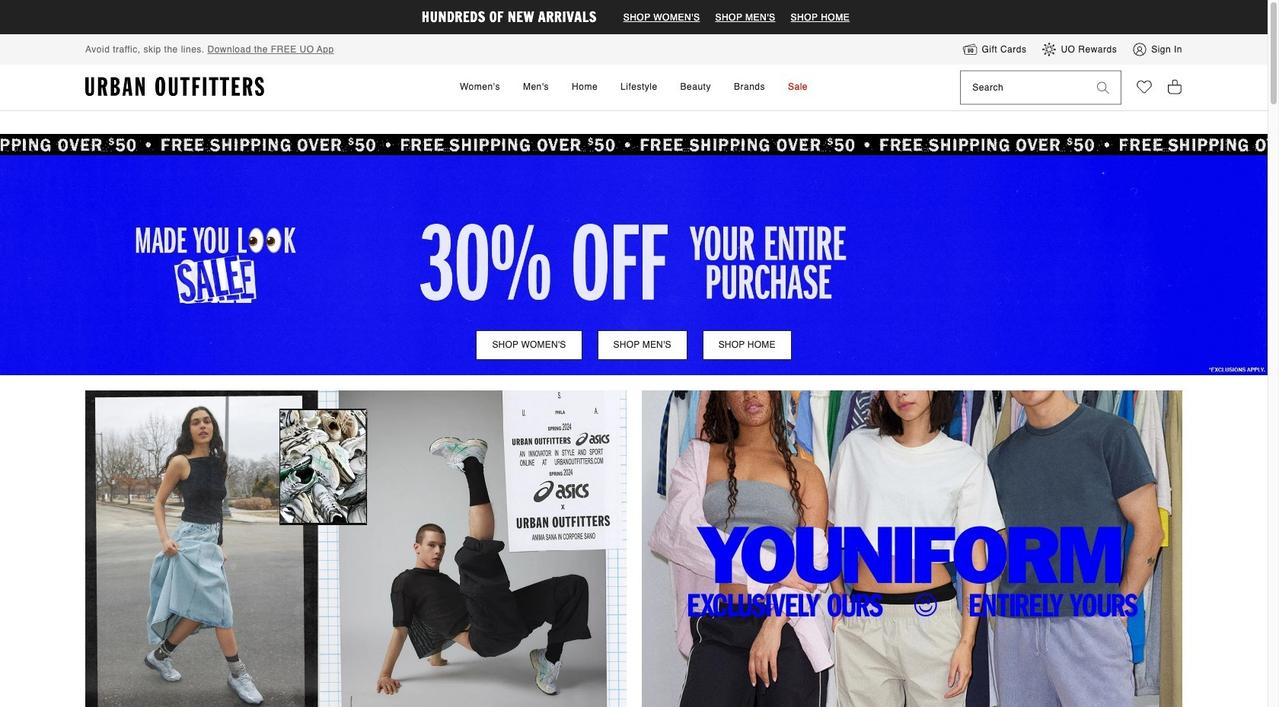 Task type: locate. For each thing, give the bounding box(es) containing it.
Search text field
[[962, 71, 1086, 104]]

search image
[[1098, 82, 1110, 94]]

 image
[[85, 391, 627, 708], [642, 391, 1183, 708]]

None search field
[[962, 71, 1086, 104]]

1 horizontal spatial  image
[[642, 391, 1183, 708]]

free ship image
[[0, 134, 1268, 155]]

main navigation element
[[323, 65, 946, 111]]

0 horizontal spatial  image
[[85, 391, 627, 708]]

1  image from the left
[[85, 391, 627, 708]]

urban outfitters image
[[85, 77, 264, 97]]



Task type: describe. For each thing, give the bounding box(es) containing it.
favorites image
[[1137, 79, 1153, 96]]

april fools image
[[0, 155, 1268, 375]]

my shopping bag image
[[1168, 79, 1183, 96]]

2  image from the left
[[642, 391, 1183, 708]]



Task type: vqa. For each thing, say whether or not it's contained in the screenshot.
the left  image
yes



